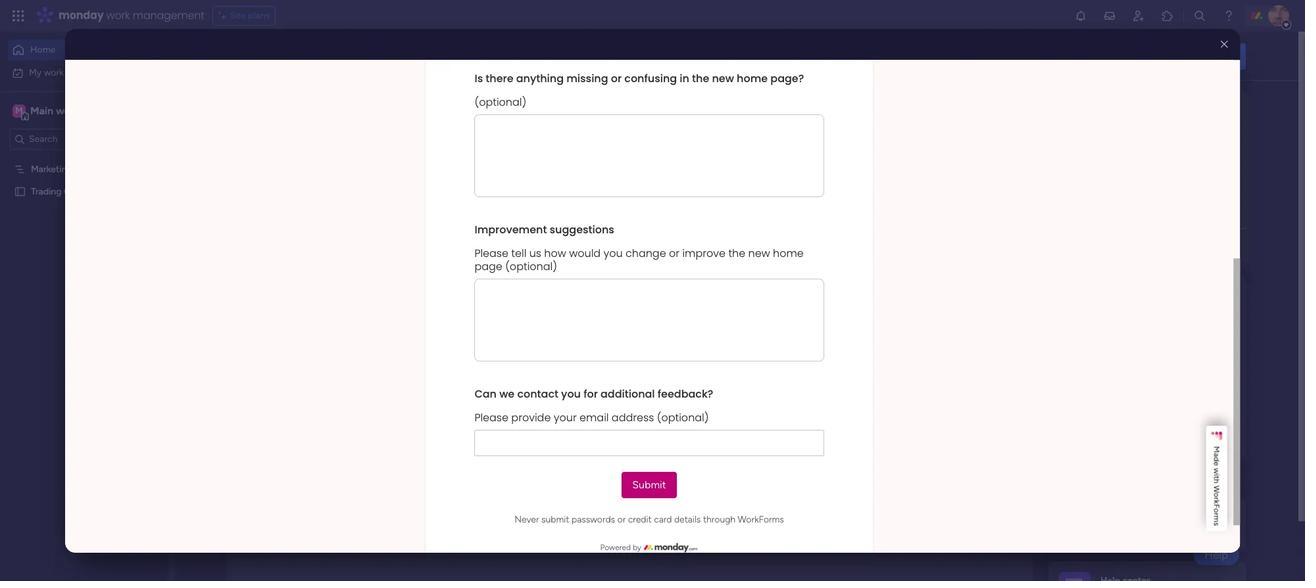 Task type: vqa. For each thing, say whether or not it's contained in the screenshot.
See plans Button at left top
yes



Task type: describe. For each thing, give the bounding box(es) containing it.
card
[[64, 186, 84, 197]]

james peterson image
[[1269, 5, 1290, 26]]

help center element
[[1049, 562, 1246, 582]]

trading card game
[[31, 186, 110, 197]]

templates image image
[[1061, 284, 1234, 375]]

quick search button
[[1152, 43, 1246, 69]]

learn how monday.com works
[[1101, 527, 1226, 538]]

main
[[30, 104, 53, 117]]

monday.com
[[1146, 527, 1199, 538]]

feedback
[[1097, 50, 1138, 62]]

main workspace
[[30, 104, 108, 117]]

Search in workspace field
[[28, 132, 110, 147]]

management
[[133, 8, 204, 23]]

workspace image
[[13, 104, 26, 118]]

apps image
[[1161, 9, 1175, 22]]

trading
[[31, 186, 61, 197]]

my work
[[29, 67, 64, 78]]

help image
[[1223, 9, 1236, 22]]

search
[[1203, 50, 1236, 62]]

give feedback
[[1075, 50, 1138, 62]]

see plans button
[[212, 6, 276, 26]]

how
[[1126, 527, 1143, 538]]

marketing
[[31, 164, 72, 175]]

quick
[[1173, 50, 1200, 62]]

recent
[[324, 56, 355, 69]]

search everything image
[[1194, 9, 1207, 22]]

workspace
[[56, 104, 108, 117]]

marketing plan
[[31, 164, 92, 175]]

my
[[29, 67, 42, 78]]

inbox image
[[1103, 9, 1117, 22]]

works
[[1201, 527, 1226, 538]]

list box containing marketing plan
[[0, 155, 168, 380]]

public board image
[[14, 185, 26, 198]]

monday
[[59, 8, 104, 23]]



Task type: locate. For each thing, give the bounding box(es) containing it.
home button
[[8, 39, 141, 61]]

workspace selection element
[[13, 103, 110, 120]]

home
[[30, 44, 55, 55]]

good evening, james! quickly access your recent boards, inbox and workspaces
[[227, 43, 500, 69]]

quick search
[[1173, 50, 1236, 62]]

workspaces
[[444, 56, 500, 69]]

work right monday
[[106, 8, 130, 23]]

list box
[[0, 155, 168, 380]]

0 horizontal spatial work
[[44, 67, 64, 78]]

learn
[[1101, 527, 1124, 538]]

see plans
[[230, 10, 270, 21]]

and
[[424, 56, 441, 69]]

work for my
[[44, 67, 64, 78]]

notifications image
[[1074, 9, 1088, 22]]

v2 bolt switch image
[[1162, 49, 1170, 63]]

give
[[1075, 50, 1095, 62]]

plan
[[74, 164, 92, 175]]

inbox
[[395, 56, 421, 69]]

plans
[[248, 10, 270, 21]]

james!
[[289, 43, 318, 54]]

monday work management
[[59, 8, 204, 23]]

see
[[230, 10, 246, 21]]

access
[[265, 56, 298, 69]]

0 vertical spatial work
[[106, 8, 130, 23]]

help button
[[1194, 544, 1240, 566]]

v2 user feedback image
[[1060, 49, 1069, 64]]

m
[[15, 105, 23, 116]]

my work button
[[8, 62, 141, 83]]

1 horizontal spatial work
[[106, 8, 130, 23]]

invite members image
[[1132, 9, 1146, 22]]

dapulse x slim image
[[1226, 95, 1242, 111]]

work
[[106, 8, 130, 23], [44, 67, 64, 78]]

quickly
[[227, 56, 263, 69]]

work inside "button"
[[44, 67, 64, 78]]

your
[[300, 56, 322, 69]]

1 vertical spatial work
[[44, 67, 64, 78]]

option
[[0, 157, 168, 160]]

work for monday
[[106, 8, 130, 23]]

select product image
[[12, 9, 25, 22]]

work right 'my'
[[44, 67, 64, 78]]

boards,
[[358, 56, 393, 69]]

good
[[227, 43, 250, 54]]

game
[[86, 186, 110, 197]]

help
[[1205, 548, 1228, 562]]

evening,
[[252, 43, 287, 54]]



